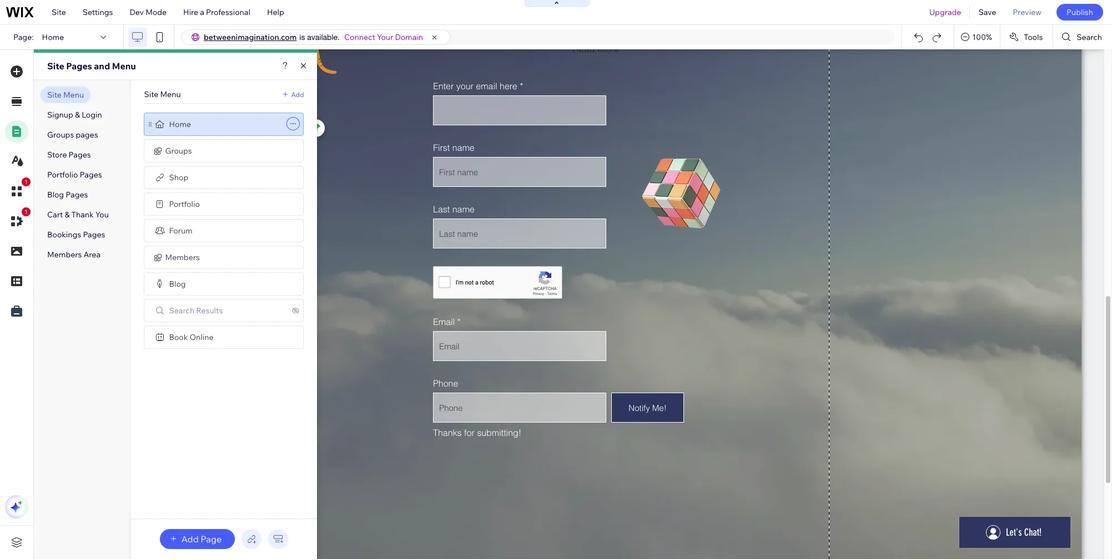 Task type: describe. For each thing, give the bounding box(es) containing it.
add for add page
[[181, 534, 199, 545]]

a
[[200, 7, 204, 17]]

1 horizontal spatial site menu
[[144, 89, 181, 99]]

groups pages
[[47, 130, 98, 140]]

bookings
[[47, 230, 81, 240]]

1 for second 1 button from the bottom of the page
[[24, 179, 28, 185]]

members for members
[[165, 253, 200, 263]]

search for search
[[1077, 32, 1102, 42]]

& for cart
[[65, 210, 70, 220]]

blog for blog pages
[[47, 190, 64, 200]]

manage menu
[[85, 123, 137, 133]]

results
[[196, 306, 223, 316]]

save
[[979, 7, 996, 17]]

shop
[[169, 173, 188, 183]]

site left and
[[47, 61, 64, 72]]

forum
[[169, 226, 193, 236]]

dev
[[130, 7, 144, 17]]

store
[[47, 150, 67, 160]]

pages for bookings
[[83, 230, 105, 240]]

menu right and
[[112, 61, 136, 72]]

menu up signup & login at the left of the page
[[63, 90, 84, 100]]

connect
[[344, 32, 375, 42]]

pages for blog
[[66, 190, 88, 200]]

book online
[[169, 333, 214, 343]]

is
[[299, 33, 305, 42]]

save button
[[970, 0, 1005, 24]]

signup & login
[[47, 110, 102, 120]]

page
[[201, 534, 222, 545]]

site up the signup
[[47, 90, 62, 100]]

thank
[[71, 210, 94, 220]]

settings
[[83, 7, 113, 17]]

1 1 button from the top
[[5, 178, 31, 203]]

hire a professional
[[183, 7, 250, 17]]

and
[[94, 61, 110, 72]]

menu up the manage menu
[[114, 104, 132, 112]]

professional
[[206, 7, 250, 17]]

publish button
[[1057, 4, 1103, 21]]

site left settings
[[52, 7, 66, 17]]

book
[[169, 333, 188, 343]]

upgrade
[[929, 7, 961, 17]]

add page button
[[160, 530, 235, 550]]

search for search results
[[169, 306, 194, 316]]

signup
[[47, 110, 73, 120]]

is available. connect your domain
[[299, 32, 423, 42]]

search button
[[1054, 25, 1112, 49]]

0 horizontal spatial home
[[42, 32, 64, 42]]



Task type: vqa. For each thing, say whether or not it's contained in the screenshot.
Apps associated with Newest Apps
no



Task type: locate. For each thing, give the bounding box(es) containing it.
add page
[[181, 534, 222, 545]]

&
[[75, 110, 80, 120], [65, 210, 70, 220]]

add inside button
[[181, 534, 199, 545]]

2 1 button from the top
[[5, 208, 31, 233]]

1 vertical spatial 1 button
[[5, 208, 31, 233]]

2 1 from the top
[[24, 209, 28, 215]]

1 horizontal spatial home
[[169, 119, 191, 129]]

0 horizontal spatial groups
[[47, 130, 74, 140]]

1 horizontal spatial &
[[75, 110, 80, 120]]

1 button left blog pages
[[5, 178, 31, 203]]

members
[[47, 250, 82, 260], [165, 253, 200, 263]]

add for add
[[291, 90, 304, 99]]

0 vertical spatial home
[[42, 32, 64, 42]]

0 horizontal spatial add
[[181, 534, 199, 545]]

portfolio up forum
[[169, 199, 200, 209]]

preview button
[[1005, 0, 1050, 24]]

pages down store pages
[[80, 170, 102, 180]]

site
[[52, 7, 66, 17], [47, 61, 64, 72], [144, 89, 158, 99], [47, 90, 62, 100]]

0 vertical spatial &
[[75, 110, 80, 120]]

members for members area
[[47, 250, 82, 260]]

pages for store
[[69, 150, 91, 160]]

manage
[[85, 123, 114, 133]]

1 left portfolio pages
[[24, 179, 28, 185]]

help
[[267, 7, 284, 17]]

0 horizontal spatial &
[[65, 210, 70, 220]]

site up navigate at top
[[144, 89, 158, 99]]

tools button
[[1001, 25, 1053, 49]]

1 vertical spatial &
[[65, 210, 70, 220]]

tools
[[1024, 32, 1043, 42]]

preview
[[1013, 7, 1042, 17]]

& right cart
[[65, 210, 70, 220]]

1
[[24, 179, 28, 185], [24, 209, 28, 215]]

area
[[84, 250, 101, 260]]

search down publish button
[[1077, 32, 1102, 42]]

1 for second 1 button
[[24, 209, 28, 215]]

blog up cart
[[47, 190, 64, 200]]

groups for groups
[[165, 146, 192, 156]]

blog up search results in the left bottom of the page
[[169, 279, 186, 289]]

pages for site
[[66, 61, 92, 72]]

groups down the signup
[[47, 130, 74, 140]]

online
[[190, 333, 214, 343]]

1 button left cart
[[5, 208, 31, 233]]

search results
[[169, 306, 223, 316]]

horizontal menu
[[81, 104, 132, 112]]

home up shop
[[169, 119, 191, 129]]

cart & thank you
[[47, 210, 109, 220]]

0 vertical spatial blog
[[47, 190, 64, 200]]

pages up portfolio pages
[[69, 150, 91, 160]]

portfolio pages
[[47, 170, 102, 180]]

navigate
[[155, 123, 188, 133]]

menu
[[112, 61, 136, 72], [160, 89, 181, 99], [63, 90, 84, 100], [114, 104, 132, 112], [116, 123, 137, 133]]

1 vertical spatial groups
[[165, 146, 192, 156]]

100% button
[[955, 25, 1000, 49]]

bookings pages
[[47, 230, 105, 240]]

cart
[[47, 210, 63, 220]]

blog
[[47, 190, 64, 200], [169, 279, 186, 289]]

blog pages
[[47, 190, 88, 200]]

portfolio for portfolio
[[169, 199, 200, 209]]

dev mode
[[130, 7, 167, 17]]

site menu
[[144, 89, 181, 99], [47, 90, 84, 100]]

1 horizontal spatial blog
[[169, 279, 186, 289]]

0 horizontal spatial portfolio
[[47, 170, 78, 180]]

1 button
[[5, 178, 31, 203], [5, 208, 31, 233]]

add
[[291, 90, 304, 99], [181, 534, 199, 545]]

search up book
[[169, 306, 194, 316]]

site menu up the signup
[[47, 90, 84, 100]]

members down bookings
[[47, 250, 82, 260]]

1 horizontal spatial portfolio
[[169, 199, 200, 209]]

groups
[[47, 130, 74, 140], [165, 146, 192, 156]]

0 vertical spatial 1
[[24, 179, 28, 185]]

1 vertical spatial 1
[[24, 209, 28, 215]]

1 vertical spatial home
[[169, 119, 191, 129]]

& for signup
[[75, 110, 80, 120]]

& left the login
[[75, 110, 80, 120]]

login
[[82, 110, 102, 120]]

0 vertical spatial search
[[1077, 32, 1102, 42]]

0 horizontal spatial site menu
[[47, 90, 84, 100]]

search
[[1077, 32, 1102, 42], [169, 306, 194, 316]]

0 horizontal spatial blog
[[47, 190, 64, 200]]

groups down navigate at top
[[165, 146, 192, 156]]

pages
[[66, 61, 92, 72], [69, 150, 91, 160], [80, 170, 102, 180], [66, 190, 88, 200], [83, 230, 105, 240]]

1 vertical spatial search
[[169, 306, 194, 316]]

your
[[377, 32, 393, 42]]

you
[[95, 210, 109, 220]]

1 1 from the top
[[24, 179, 28, 185]]

pages
[[76, 130, 98, 140]]

100%
[[972, 32, 992, 42]]

0 vertical spatial 1 button
[[5, 178, 31, 203]]

menu right manage
[[116, 123, 137, 133]]

1 vertical spatial portfolio
[[169, 199, 200, 209]]

0 vertical spatial add
[[291, 90, 304, 99]]

1 horizontal spatial search
[[1077, 32, 1102, 42]]

available.
[[307, 33, 340, 42]]

publish
[[1067, 7, 1093, 17]]

1 horizontal spatial groups
[[165, 146, 192, 156]]

horizontal
[[81, 104, 112, 112]]

0 vertical spatial portfolio
[[47, 170, 78, 180]]

0 horizontal spatial members
[[47, 250, 82, 260]]

portfolio up blog pages
[[47, 170, 78, 180]]

site pages and menu
[[47, 61, 136, 72]]

members down forum
[[165, 253, 200, 263]]

0 horizontal spatial search
[[169, 306, 194, 316]]

0 vertical spatial groups
[[47, 130, 74, 140]]

menu up navigate at top
[[160, 89, 181, 99]]

1 horizontal spatial add
[[291, 90, 304, 99]]

1 left cart
[[24, 209, 28, 215]]

pages up cart & thank you
[[66, 190, 88, 200]]

pages up area
[[83, 230, 105, 240]]

blog for blog
[[169, 279, 186, 289]]

groups for groups pages
[[47, 130, 74, 140]]

home up site pages and menu
[[42, 32, 64, 42]]

pages for portfolio
[[80, 170, 102, 180]]

1 vertical spatial add
[[181, 534, 199, 545]]

search inside button
[[1077, 32, 1102, 42]]

domain
[[395, 32, 423, 42]]

site menu up navigate at top
[[144, 89, 181, 99]]

portfolio for portfolio pages
[[47, 170, 78, 180]]

hire
[[183, 7, 198, 17]]

portfolio
[[47, 170, 78, 180], [169, 199, 200, 209]]

members area
[[47, 250, 101, 260]]

1 vertical spatial blog
[[169, 279, 186, 289]]

pages left and
[[66, 61, 92, 72]]

home
[[42, 32, 64, 42], [169, 119, 191, 129]]

store pages
[[47, 150, 91, 160]]

1 horizontal spatial members
[[165, 253, 200, 263]]

betweenimagination.com
[[204, 32, 297, 42]]

mode
[[146, 7, 167, 17]]



